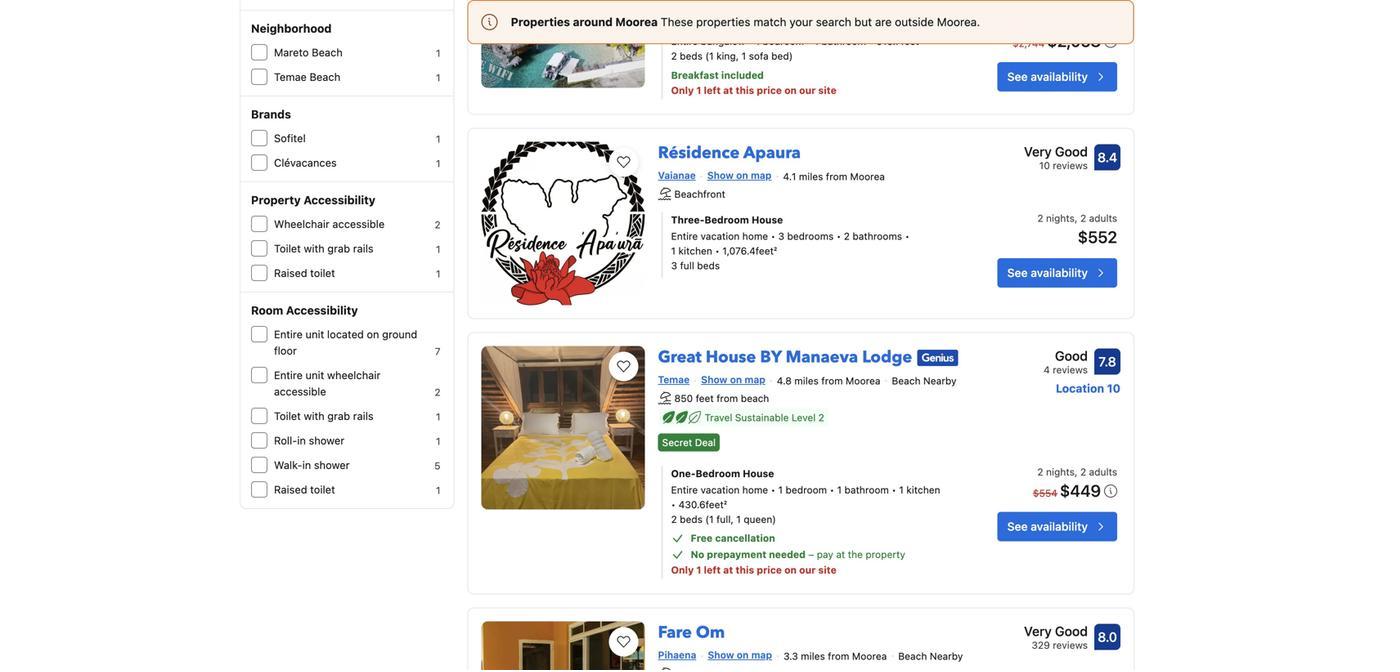 Task type: vqa. For each thing, say whether or not it's contained in the screenshot.
first the 'Toilet'
yes



Task type: describe. For each thing, give the bounding box(es) containing it.
secret deal
[[662, 437, 716, 449]]

1 raised from the top
[[274, 267, 307, 279]]

fare om
[[658, 622, 725, 645]]

cancellation
[[715, 533, 775, 544]]

beach nearby for 3.3 miles from moorea
[[898, 651, 963, 662]]

miles for fare om
[[801, 651, 825, 662]]

2 vertical spatial at
[[723, 565, 733, 576]]

bedroom for three-
[[705, 214, 749, 226]]

very good 10 reviews
[[1024, 144, 1088, 171]]

1 vertical spatial at
[[836, 549, 845, 561]]

• down one-bedroom house link
[[830, 485, 834, 496]]

2 see from the top
[[1007, 266, 1028, 280]]

full
[[680, 260, 694, 272]]

beach down lodge on the bottom
[[892, 375, 921, 387]]

king,
[[716, 50, 739, 62]]

price inside premium over water bungalow - lagoon view entire bungalow • 1 bedroom • 1 bathroom • 516.7feet² 2 beds (1 king, 1 sofa bed) breakfast included only 1 left at this price on our site
[[757, 85, 782, 96]]

location
[[1056, 382, 1104, 395]]

850
[[674, 393, 693, 404]]

, for 2 nights , 2 adults
[[1075, 467, 1078, 478]]

included
[[721, 69, 764, 81]]

1 with from the top
[[304, 243, 325, 255]]

pay
[[817, 549, 833, 561]]

temae for temae
[[658, 374, 690, 386]]

$449
[[1060, 481, 1101, 501]]

very good 329 reviews
[[1024, 624, 1088, 651]]

beds inside the three-bedroom house entire vacation home • 3 bedrooms • 2 bathrooms • 1 kitchen • 1,076.4feet² 3 full beds
[[697, 260, 720, 272]]

wheelchair
[[274, 218, 330, 230]]

bathrooms
[[853, 231, 902, 242]]

great house by manaeva lodge link
[[658, 340, 912, 369]]

free
[[691, 533, 713, 544]]

1 vertical spatial 3
[[671, 260, 677, 272]]

3.3 miles from moorea
[[784, 651, 887, 662]]

only inside premium over water bungalow - lagoon view entire bungalow • 1 bedroom • 1 bathroom • 516.7feet² 2 beds (1 king, 1 sofa bed) breakfast included only 1 left at this price on our site
[[671, 85, 694, 96]]

2 see availability from the top
[[1007, 266, 1088, 280]]

entire inside premium over water bungalow - lagoon view entire bungalow • 1 bedroom • 1 bathroom • 516.7feet² 2 beds (1 king, 1 sofa bed) breakfast included only 1 left at this price on our site
[[671, 36, 698, 47]]

on down needed
[[784, 565, 797, 576]]

4.8
[[777, 375, 792, 387]]

entire inside the three-bedroom house entire vacation home • 3 bedrooms • 2 bathrooms • 1 kitchen • 1,076.4feet² 3 full beds
[[671, 231, 698, 242]]

2 inside premium over water bungalow - lagoon view entire bungalow • 1 bedroom • 1 bathroom • 516.7feet² 2 beds (1 king, 1 sofa bed) breakfast included only 1 left at this price on our site
[[671, 50, 677, 62]]

om
[[696, 622, 725, 645]]

430.6feet²
[[679, 499, 727, 511]]

beach right 3.3 miles from moorea
[[898, 651, 927, 662]]

2 see availability link from the top
[[998, 259, 1117, 288]]

1 toilet with grab rails from the top
[[274, 243, 374, 255]]

entire unit wheelchair accessible
[[274, 369, 381, 398]]

view
[[872, 18, 896, 30]]

adults for 2 nights , 2 adults
[[1089, 467, 1117, 478]]

1 horizontal spatial 3
[[778, 231, 784, 242]]

on left 3.3
[[737, 650, 749, 661]]

only 1 left at this price on our site
[[671, 565, 837, 576]]

2 inside the three-bedroom house entire vacation home • 3 bedrooms • 2 bathrooms • 1 kitchen • 1,076.4feet² 3 full beds
[[844, 231, 850, 242]]

in for walk-
[[302, 459, 311, 472]]

$2,744
[[1013, 38, 1045, 49]]

shower for walk-in shower
[[314, 459, 350, 472]]

three-bedroom house entire vacation home • 3 bedrooms • 2 bathrooms • 1 kitchen • 1,076.4feet² 3 full beds
[[671, 214, 910, 272]]

temae for temae beach
[[274, 71, 307, 83]]

2 this from the top
[[736, 565, 754, 576]]

bungalow
[[701, 36, 745, 47]]

entire vacation home • 1 bedroom • 1 bathroom • 1 kitchen • 430.6feet² 2 beds (1 full, 1 queen)
[[671, 485, 940, 526]]

• up sofa
[[748, 36, 753, 47]]

miles for résidence apaura
[[799, 171, 823, 182]]

scored 8.4 element
[[1094, 144, 1121, 170]]

premium over water bungalow - lagoon view link
[[671, 16, 948, 31]]

good 4 reviews
[[1044, 348, 1088, 376]]

beach down mareto beach
[[310, 71, 340, 83]]

location 10
[[1056, 382, 1121, 395]]

• up property
[[892, 485, 896, 496]]

properties
[[696, 15, 750, 29]]

level
[[792, 412, 816, 424]]

beach
[[741, 393, 769, 404]]

entire for entire unit wheelchair accessible
[[274, 369, 303, 382]]

• right bathrooms
[[905, 231, 910, 242]]

1 vertical spatial map
[[745, 374, 765, 386]]

10 inside very good 10 reviews
[[1039, 160, 1050, 171]]

very for fare om
[[1024, 624, 1052, 640]]

see availability for $2,058
[[1007, 70, 1088, 84]]

room
[[251, 304, 283, 317]]

availability for $2,058
[[1031, 70, 1088, 84]]

located
[[327, 328, 364, 341]]

clévacances
[[274, 157, 337, 169]]

on inside premium over water bungalow - lagoon view entire bungalow • 1 bedroom • 1 bathroom • 516.7feet² 2 beds (1 king, 1 sofa bed) breakfast included only 1 left at this price on our site
[[784, 85, 797, 96]]

no
[[691, 549, 704, 561]]

bedroom for one-
[[696, 468, 740, 480]]

show for apaura
[[707, 170, 734, 181]]

properties
[[511, 15, 570, 29]]

on inside entire unit located on ground floor
[[367, 328, 379, 341]]

one-bedroom house
[[671, 468, 774, 480]]

good inside good 4 reviews
[[1055, 348, 1088, 364]]

the
[[848, 549, 863, 561]]

wheelchair accessible
[[274, 218, 385, 230]]

kitchen inside entire vacation home • 1 bedroom • 1 bathroom • 1 kitchen • 430.6feet² 2 beds (1 full, 1 queen)
[[906, 485, 940, 496]]

see availability link for $2,058
[[998, 62, 1117, 92]]

• up queen)
[[771, 485, 776, 496]]

prepayment
[[707, 549, 766, 561]]

one-
[[671, 468, 696, 480]]

mareto beach
[[274, 46, 343, 58]]

see availability link for $554
[[998, 512, 1117, 542]]

unit for located
[[306, 328, 324, 341]]

2 nights , 2 adults
[[1037, 467, 1117, 478]]

• left 430.6feet²
[[671, 499, 676, 511]]

1 vertical spatial house
[[706, 346, 756, 369]]

very good element for apaura
[[1024, 142, 1088, 161]]

entire unit located on ground floor
[[274, 328, 417, 357]]

(1 inside premium over water bungalow - lagoon view entire bungalow • 1 bedroom • 1 bathroom • 516.7feet² 2 beds (1 king, 1 sofa bed) breakfast included only 1 left at this price on our site
[[705, 50, 714, 62]]

516.7feet²
[[876, 36, 922, 47]]

travel
[[705, 412, 732, 424]]

moorea left these in the top of the page
[[615, 15, 658, 29]]

one-bedroom house link
[[671, 467, 948, 481]]

property accessibility
[[251, 193, 375, 207]]

résidence apaura link
[[658, 135, 801, 164]]

but
[[854, 15, 872, 29]]

site inside premium over water bungalow - lagoon view entire bungalow • 1 bedroom • 1 bathroom • 516.7feet² 2 beds (1 king, 1 sofa bed) breakfast included only 1 left at this price on our site
[[818, 85, 837, 96]]

home inside entire vacation home • 1 bedroom • 1 bathroom • 1 kitchen • 430.6feet² 2 beds (1 full, 1 queen)
[[742, 485, 768, 496]]

beds inside premium over water bungalow - lagoon view entire bungalow • 1 bedroom • 1 bathroom • 516.7feet² 2 beds (1 king, 1 sofa bed) breakfast included only 1 left at this price on our site
[[680, 50, 703, 62]]

mareto
[[274, 46, 309, 58]]

$552
[[1078, 228, 1117, 247]]

2 toilet with grab rails from the top
[[274, 410, 374, 422]]

bed)
[[771, 50, 793, 62]]

2 toilet from the top
[[274, 410, 301, 422]]

4.1
[[783, 171, 796, 182]]

moorea for 4.8 miles from moorea
[[846, 375, 880, 387]]

walk-
[[274, 459, 302, 472]]

queen)
[[744, 514, 776, 526]]

• down premium over water bungalow - lagoon view link
[[807, 36, 812, 47]]

2 raised from the top
[[274, 484, 307, 496]]

manaeva
[[786, 346, 858, 369]]

outside
[[895, 15, 934, 29]]

2 nights , 2 adults $552
[[1037, 213, 1117, 247]]

availability for $554
[[1031, 520, 1088, 534]]

needed
[[769, 549, 806, 561]]

4
[[1044, 364, 1050, 376]]

are
[[875, 15, 892, 29]]

walk-in shower
[[274, 459, 350, 472]]

7.8
[[1099, 354, 1116, 370]]

neighborhood
[[251, 22, 332, 35]]

2 inside entire vacation home • 1 bedroom • 1 bathroom • 1 kitchen • 430.6feet² 2 beds (1 full, 1 queen)
[[671, 514, 677, 526]]

house for three-
[[752, 214, 783, 226]]

see availability for $554
[[1007, 520, 1088, 534]]

apaura
[[743, 142, 801, 164]]

entire for entire unit located on ground floor
[[274, 328, 303, 341]]

from for 850
[[717, 393, 738, 404]]

in for roll-
[[297, 435, 306, 447]]

three-
[[671, 214, 705, 226]]

full,
[[716, 514, 734, 526]]

8.0
[[1098, 630, 1117, 645]]

accessible inside entire unit wheelchair accessible
[[274, 386, 326, 398]]

, for 2 nights , 2 adults $552
[[1075, 213, 1078, 224]]

1 raised toilet from the top
[[274, 267, 335, 279]]

home inside the three-bedroom house entire vacation home • 3 bedrooms • 2 bathrooms • 1 kitchen • 1,076.4feet² 3 full beds
[[742, 231, 768, 242]]

1 vertical spatial miles
[[794, 375, 819, 387]]

three-bedroom house link
[[671, 213, 948, 228]]

good element
[[1044, 346, 1088, 366]]

2 toilet from the top
[[310, 484, 335, 496]]



Task type: locate. For each thing, give the bounding box(es) containing it.
, up $449
[[1075, 467, 1078, 478]]

bungalow
[[775, 18, 824, 30]]

1 vertical spatial with
[[304, 410, 325, 422]]

10 left scored 8.4 element
[[1039, 160, 1050, 171]]

2 availability from the top
[[1031, 266, 1088, 280]]

this down "prepayment"
[[736, 565, 754, 576]]

grab down wheelchair accessible
[[327, 243, 350, 255]]

see availability link down $2,058
[[998, 62, 1117, 92]]

your
[[790, 15, 813, 29]]

0 vertical spatial vacation
[[701, 231, 740, 242]]

very good element
[[1024, 142, 1088, 161], [1024, 622, 1088, 642]]

nearby for 4.8 miles from moorea
[[923, 375, 957, 387]]

wheelchair
[[327, 369, 381, 382]]

2 adults from the top
[[1089, 467, 1117, 478]]

with up the roll-in shower
[[304, 410, 325, 422]]

0 vertical spatial 10
[[1039, 160, 1050, 171]]

0 horizontal spatial temae
[[274, 71, 307, 83]]

• up 1,076.4feet²
[[771, 231, 776, 242]]

2 very good element from the top
[[1024, 622, 1088, 642]]

show down om
[[708, 650, 734, 661]]

-
[[826, 18, 831, 30]]

availability down $554
[[1031, 520, 1088, 534]]

1 vertical spatial bedroom
[[786, 485, 827, 496]]

adults up $449
[[1089, 467, 1117, 478]]

floor
[[274, 345, 297, 357]]

2 home from the top
[[742, 485, 768, 496]]

good for om
[[1055, 624, 1088, 640]]

shower up walk-in shower
[[309, 435, 344, 447]]

0 horizontal spatial 10
[[1039, 160, 1050, 171]]

rails
[[353, 243, 374, 255], [353, 410, 374, 422]]

1 nights from the top
[[1046, 213, 1075, 224]]

2 (1 from the top
[[705, 514, 714, 526]]

entire for entire vacation home • 1 bedroom • 1 bathroom • 1 kitchen • 430.6feet² 2 beds (1 full, 1 queen)
[[671, 485, 698, 496]]

1 , from the top
[[1075, 213, 1078, 224]]

free cancellation
[[691, 533, 775, 544]]

scored 8.0 element
[[1094, 625, 1121, 651]]

ground
[[382, 328, 417, 341]]

very for résidence apaura
[[1024, 144, 1052, 159]]

from up travel
[[717, 393, 738, 404]]

fare om link
[[658, 616, 725, 645]]

map for apaura
[[751, 170, 772, 181]]

our down –
[[799, 565, 816, 576]]

map down the apaura
[[751, 170, 772, 181]]

, down very good 10 reviews in the top right of the page
[[1075, 213, 1078, 224]]

entire down 'three-'
[[671, 231, 698, 242]]

house for one-
[[743, 468, 774, 480]]

this
[[736, 85, 754, 96], [736, 565, 754, 576]]

with down wheelchair in the left top of the page
[[304, 243, 325, 255]]

0 vertical spatial (1
[[705, 50, 714, 62]]

accessibility for room accessibility
[[286, 304, 358, 317]]

bathroom down one-bedroom house link
[[844, 485, 889, 496]]

3 availability from the top
[[1031, 520, 1088, 534]]

house up 1,076.4feet²
[[752, 214, 783, 226]]

0 vertical spatial only
[[671, 85, 694, 96]]

scored 7.8 element
[[1094, 349, 1121, 375]]

very inside very good 10 reviews
[[1024, 144, 1052, 159]]

2 left from the top
[[704, 565, 721, 576]]

1 vertical spatial toilet
[[310, 484, 335, 496]]

secret
[[662, 437, 692, 449]]

0 vertical spatial at
[[723, 85, 733, 96]]

toilet
[[310, 267, 335, 279], [310, 484, 335, 496]]

good left scored 8.4 element
[[1055, 144, 1088, 159]]

1 very good element from the top
[[1024, 142, 1088, 161]]

1 vertical spatial ,
[[1075, 467, 1078, 478]]

lagoon
[[833, 18, 870, 30]]

1 vertical spatial raised
[[274, 484, 307, 496]]

adults up $552
[[1089, 213, 1117, 224]]

1 only from the top
[[671, 85, 694, 96]]

accessibility up wheelchair accessible
[[304, 193, 375, 207]]

good inside very good 329 reviews
[[1055, 624, 1088, 640]]

0 vertical spatial good
[[1055, 144, 1088, 159]]

from
[[826, 171, 847, 182], [821, 375, 843, 387], [717, 393, 738, 404], [828, 651, 849, 662]]

nights
[[1046, 213, 1075, 224], [1046, 467, 1075, 478]]

reviews for résidence apaura
[[1053, 160, 1088, 171]]

show on map down résidence apaura
[[707, 170, 772, 181]]

3 reviews from the top
[[1053, 640, 1088, 651]]

in up walk-in shower
[[297, 435, 306, 447]]

property
[[866, 549, 905, 561]]

3 see availability link from the top
[[998, 512, 1117, 542]]

2 raised toilet from the top
[[274, 484, 335, 496]]

$2,058
[[1047, 31, 1101, 50]]

this down included
[[736, 85, 754, 96]]

house up queen)
[[743, 468, 774, 480]]

bedroom inside entire vacation home • 1 bedroom • 1 bathroom • 1 kitchen • 430.6feet² 2 beds (1 full, 1 queen)
[[786, 485, 827, 496]]

0 vertical spatial unit
[[306, 328, 324, 341]]

0 vertical spatial bedroom
[[763, 36, 804, 47]]

2
[[671, 50, 677, 62], [1037, 213, 1043, 224], [1080, 213, 1086, 224], [435, 219, 440, 231], [844, 231, 850, 242], [435, 387, 440, 398], [818, 412, 824, 424], [1037, 467, 1043, 478], [1080, 467, 1086, 478], [671, 514, 677, 526]]

0 vertical spatial with
[[304, 243, 325, 255]]

0 horizontal spatial accessible
[[274, 386, 326, 398]]

3 good from the top
[[1055, 624, 1088, 640]]

entire inside entire vacation home • 1 bedroom • 1 bathroom • 1 kitchen • 430.6feet² 2 beds (1 full, 1 queen)
[[671, 485, 698, 496]]

premium over water bungalow - lagoon view entire bungalow • 1 bedroom • 1 bathroom • 516.7feet² 2 beds (1 king, 1 sofa bed) breakfast included only 1 left at this price on our site
[[671, 18, 922, 96]]

accessibility up located
[[286, 304, 358, 317]]

temae
[[274, 71, 307, 83], [658, 374, 690, 386]]

home up queen)
[[742, 485, 768, 496]]

1 vertical spatial 10
[[1107, 382, 1121, 395]]

beds
[[680, 50, 703, 62], [697, 260, 720, 272], [680, 514, 703, 526]]

moorea down lodge on the bottom
[[846, 375, 880, 387]]

by
[[760, 346, 782, 369]]

1 good from the top
[[1055, 144, 1088, 159]]

1 vacation from the top
[[701, 231, 740, 242]]

1 price from the top
[[757, 85, 782, 96]]

vacation inside the three-bedroom house entire vacation home • 3 bedrooms • 2 bathrooms • 1 kitchen • 1,076.4feet² 3 full beds
[[701, 231, 740, 242]]

1 vertical spatial shower
[[314, 459, 350, 472]]

0 vertical spatial site
[[818, 85, 837, 96]]

moorea.
[[937, 15, 980, 29]]

reviews inside very good 10 reviews
[[1053, 160, 1088, 171]]

1 vertical spatial in
[[302, 459, 311, 472]]

bedroom up bed)
[[763, 36, 804, 47]]

1 left from the top
[[704, 85, 721, 96]]

1 rails from the top
[[353, 243, 374, 255]]

accessibility for property accessibility
[[304, 193, 375, 207]]

1 horizontal spatial temae
[[658, 374, 690, 386]]

1 vertical spatial home
[[742, 485, 768, 496]]

1 vertical spatial see
[[1007, 266, 1028, 280]]

site down pay at bottom right
[[818, 565, 837, 576]]

around
[[573, 15, 613, 29]]

• left 1,076.4feet²
[[715, 246, 720, 257]]

bathroom inside entire vacation home • 1 bedroom • 1 bathroom • 1 kitchen • 430.6feet² 2 beds (1 full, 1 queen)
[[844, 485, 889, 496]]

0 vertical spatial show on map
[[707, 170, 772, 181]]

unit left wheelchair
[[306, 369, 324, 382]]

1 vertical spatial accessible
[[274, 386, 326, 398]]

show up 850 feet from beach
[[701, 374, 727, 386]]

at inside premium over water bungalow - lagoon view entire bungalow • 1 bedroom • 1 bathroom • 516.7feet² 2 beds (1 king, 1 sofa bed) breakfast included only 1 left at this price on our site
[[723, 85, 733, 96]]

reviews left scored 8.4 element
[[1053, 160, 1088, 171]]

3 see from the top
[[1007, 520, 1028, 534]]

résidence
[[658, 142, 740, 164]]

(1 left full,
[[705, 514, 714, 526]]

map
[[751, 170, 772, 181], [745, 374, 765, 386], [751, 650, 772, 661]]

0 vertical spatial our
[[799, 85, 816, 96]]

0 vertical spatial accessible
[[332, 218, 385, 230]]

entire inside entire unit located on ground floor
[[274, 328, 303, 341]]

1 (1 from the top
[[705, 50, 714, 62]]

manava beach resort & spa moorea image
[[481, 0, 645, 88]]

accessible down property accessibility
[[332, 218, 385, 230]]

in down the roll-in shower
[[302, 459, 311, 472]]

1 vertical spatial vacation
[[701, 485, 740, 496]]

beds right the full
[[697, 260, 720, 272]]

10 down the 7.8
[[1107, 382, 1121, 395]]

show on map up 850 feet from beach
[[701, 374, 765, 386]]

1 vertical spatial grab
[[327, 410, 350, 422]]

bedroom down beachfront
[[705, 214, 749, 226]]

1 vertical spatial very
[[1024, 624, 1052, 640]]

properties around moorea these properties match your search but are outside moorea.
[[511, 15, 980, 29]]

raised toilet up room accessibility
[[274, 267, 335, 279]]

very good element left scored 8.4 element
[[1024, 142, 1088, 161]]

good up "location"
[[1055, 348, 1088, 364]]

with
[[304, 243, 325, 255], [304, 410, 325, 422]]

reviews up "location"
[[1053, 364, 1088, 376]]

1 vertical spatial (1
[[705, 514, 714, 526]]

accessible down floor
[[274, 386, 326, 398]]

bedroom down deal on the right of page
[[696, 468, 740, 480]]

2 price from the top
[[757, 565, 782, 576]]

2 vertical spatial reviews
[[1053, 640, 1088, 651]]

temae up '850'
[[658, 374, 690, 386]]

2 vertical spatial availability
[[1031, 520, 1088, 534]]

1 vertical spatial this
[[736, 565, 754, 576]]

0 vertical spatial map
[[751, 170, 772, 181]]

fare
[[658, 622, 692, 645]]

toilet
[[274, 243, 301, 255], [274, 410, 301, 422]]

entire inside entire unit wheelchair accessible
[[274, 369, 303, 382]]

entire down premium at the top of page
[[671, 36, 698, 47]]

0 horizontal spatial kitchen
[[678, 246, 712, 257]]

no prepayment needed – pay at the property
[[691, 549, 905, 561]]

1 vertical spatial accessibility
[[286, 304, 358, 317]]

2 vertical spatial beds
[[680, 514, 703, 526]]

show for om
[[708, 650, 734, 661]]

1 vertical spatial nights
[[1046, 467, 1075, 478]]

very good element for om
[[1024, 622, 1088, 642]]

beds inside entire vacation home • 1 bedroom • 1 bathroom • 1 kitchen • 430.6feet² 2 beds (1 full, 1 queen)
[[680, 514, 703, 526]]

roll-
[[274, 435, 297, 447]]

1 horizontal spatial kitchen
[[906, 485, 940, 496]]

0 vertical spatial toilet
[[310, 267, 335, 279]]

moorea right 3.3
[[852, 651, 887, 662]]

0 vertical spatial see
[[1007, 70, 1028, 84]]

on
[[784, 85, 797, 96], [736, 170, 748, 181], [367, 328, 379, 341], [730, 374, 742, 386], [784, 565, 797, 576], [737, 650, 749, 661]]

beach
[[312, 46, 343, 58], [310, 71, 340, 83], [892, 375, 921, 387], [898, 651, 927, 662]]

0 vertical spatial temae
[[274, 71, 307, 83]]

on down résidence apaura
[[736, 170, 748, 181]]

pihaena
[[658, 650, 696, 661]]

1 vertical spatial show
[[701, 374, 727, 386]]

show on map for apaura
[[707, 170, 772, 181]]

adults for 2 nights , 2 adults $552
[[1089, 213, 1117, 224]]

house inside the three-bedroom house entire vacation home • 3 bedrooms • 2 bathrooms • 1 kitchen • 1,076.4feet² 3 full beds
[[752, 214, 783, 226]]

beach nearby for 4.8 miles from moorea
[[892, 375, 957, 387]]

7
[[435, 346, 440, 357]]

entire up floor
[[274, 328, 303, 341]]

1 vertical spatial left
[[704, 565, 721, 576]]

at
[[723, 85, 733, 96], [836, 549, 845, 561], [723, 565, 733, 576]]

nearby
[[923, 375, 957, 387], [930, 651, 963, 662]]

2 good from the top
[[1055, 348, 1088, 364]]

1 home from the top
[[742, 231, 768, 242]]

2 vertical spatial show
[[708, 650, 734, 661]]

over
[[718, 18, 741, 30]]

beds up breakfast
[[680, 50, 703, 62]]

from for 4.8
[[821, 375, 843, 387]]

0 vertical spatial house
[[752, 214, 783, 226]]

bathroom down the lagoon
[[822, 36, 866, 47]]

from for 3.3
[[828, 651, 849, 662]]

left down no
[[704, 565, 721, 576]]

2 rails from the top
[[353, 410, 374, 422]]

0 vertical spatial see availability
[[1007, 70, 1088, 84]]

1 see availability from the top
[[1007, 70, 1088, 84]]

0 vertical spatial this
[[736, 85, 754, 96]]

• down but
[[869, 36, 873, 47]]

bedroom inside premium over water bungalow - lagoon view entire bungalow • 1 bedroom • 1 bathroom • 516.7feet² 2 beds (1 king, 1 sofa bed) breakfast included only 1 left at this price on our site
[[763, 36, 804, 47]]

0 vertical spatial show
[[707, 170, 734, 181]]

very inside very good 329 reviews
[[1024, 624, 1052, 640]]

unit for wheelchair
[[306, 369, 324, 382]]

1 very from the top
[[1024, 144, 1052, 159]]

0 vertical spatial raised toilet
[[274, 267, 335, 279]]

bedroom
[[763, 36, 804, 47], [786, 485, 827, 496]]

see for $2,058
[[1007, 70, 1028, 84]]

toilet up roll-
[[274, 410, 301, 422]]

329
[[1032, 640, 1050, 651]]

1 this from the top
[[736, 85, 754, 96]]

–
[[808, 549, 814, 561]]

great
[[658, 346, 702, 369]]

reviews right 329
[[1053, 640, 1088, 651]]

only down breakfast
[[671, 85, 694, 96]]

1 unit from the top
[[306, 328, 324, 341]]

moorea up bathrooms
[[850, 171, 885, 182]]

rails down wheelchair
[[353, 410, 374, 422]]

1 site from the top
[[818, 85, 837, 96]]

résidence apaura
[[658, 142, 801, 164]]

1 reviews from the top
[[1053, 160, 1088, 171]]

0 vertical spatial ,
[[1075, 213, 1078, 224]]

2 grab from the top
[[327, 410, 350, 422]]

1 vertical spatial toilet
[[274, 410, 301, 422]]

1 toilet from the top
[[274, 243, 301, 255]]

résidence apaura image
[[481, 142, 645, 305]]

travel sustainable level 2
[[705, 412, 824, 424]]

beachfront
[[674, 188, 725, 200]]

site down -
[[818, 85, 837, 96]]

2 vacation from the top
[[701, 485, 740, 496]]

miles
[[799, 171, 823, 182], [794, 375, 819, 387], [801, 651, 825, 662]]

1 vertical spatial rails
[[353, 410, 374, 422]]

0 vertical spatial adults
[[1089, 213, 1117, 224]]

0 vertical spatial very
[[1024, 144, 1052, 159]]

reviews inside very good 329 reviews
[[1053, 640, 1088, 651]]

0 vertical spatial raised
[[274, 267, 307, 279]]

raised down 'walk-'
[[274, 484, 307, 496]]

this inside premium over water bungalow - lagoon view entire bungalow • 1 bedroom • 1 bathroom • 516.7feet² 2 beds (1 king, 1 sofa bed) breakfast included only 1 left at this price on our site
[[736, 85, 754, 96]]

1 horizontal spatial 10
[[1107, 382, 1121, 395]]

sofa
[[749, 50, 769, 62]]

map for om
[[751, 650, 772, 661]]

good inside very good 10 reviews
[[1055, 144, 1088, 159]]

water
[[744, 18, 773, 30]]

availability
[[1031, 70, 1088, 84], [1031, 266, 1088, 280], [1031, 520, 1088, 534]]

2 vertical spatial see availability link
[[998, 512, 1117, 542]]

1 vertical spatial temae
[[658, 374, 690, 386]]

0 vertical spatial accessibility
[[304, 193, 375, 207]]

2 very from the top
[[1024, 624, 1052, 640]]

very
[[1024, 144, 1052, 159], [1024, 624, 1052, 640]]

see availability down $2,744
[[1007, 70, 1088, 84]]

(1
[[705, 50, 714, 62], [705, 514, 714, 526]]

left down breakfast
[[704, 85, 721, 96]]

3 left the full
[[671, 260, 677, 272]]

2 with from the top
[[304, 410, 325, 422]]

on down bed)
[[784, 85, 797, 96]]

0 vertical spatial bedroom
[[705, 214, 749, 226]]

toilet down walk-in shower
[[310, 484, 335, 496]]

1 our from the top
[[799, 85, 816, 96]]

lodge
[[862, 346, 912, 369]]

price
[[757, 85, 782, 96], [757, 565, 782, 576]]

moorea
[[615, 15, 658, 29], [850, 171, 885, 182], [846, 375, 880, 387], [852, 651, 887, 662]]

0 vertical spatial in
[[297, 435, 306, 447]]

map up beach
[[745, 374, 765, 386]]

0 vertical spatial bathroom
[[822, 36, 866, 47]]

1 vertical spatial beach nearby
[[898, 651, 963, 662]]

(1 left king,
[[705, 50, 714, 62]]

show on map down om
[[708, 650, 772, 661]]

1 vertical spatial see availability
[[1007, 266, 1088, 280]]

good left 8.0
[[1055, 624, 1088, 640]]

see availability down $554
[[1007, 520, 1088, 534]]

moorea for 3.3 miles from moorea
[[852, 651, 887, 662]]

2 reviews from the top
[[1053, 364, 1088, 376]]

1 grab from the top
[[327, 243, 350, 255]]

nights inside "2 nights , 2 adults $552"
[[1046, 213, 1075, 224]]

unit down room accessibility
[[306, 328, 324, 341]]

0 vertical spatial beach nearby
[[892, 375, 957, 387]]

1 vertical spatial adults
[[1089, 467, 1117, 478]]

2 vertical spatial see
[[1007, 520, 1028, 534]]

good for apaura
[[1055, 144, 1088, 159]]

2 vertical spatial see availability
[[1007, 520, 1088, 534]]

shower for roll-in shower
[[309, 435, 344, 447]]

1 vertical spatial kitchen
[[906, 485, 940, 496]]

nearby for 3.3 miles from moorea
[[930, 651, 963, 662]]

brands
[[251, 108, 291, 121]]

beach nearby
[[892, 375, 957, 387], [898, 651, 963, 662]]

1 vertical spatial only
[[671, 565, 694, 576]]

property
[[251, 193, 301, 207]]

2 vertical spatial house
[[743, 468, 774, 480]]

5
[[434, 460, 440, 472]]

2 only from the top
[[671, 565, 694, 576]]

deal
[[695, 437, 716, 449]]

bathroom inside premium over water bungalow - lagoon view entire bungalow • 1 bedroom • 1 bathroom • 516.7feet² 2 beds (1 king, 1 sofa bed) breakfast included only 1 left at this price on our site
[[822, 36, 866, 47]]

good
[[1055, 144, 1088, 159], [1055, 348, 1088, 364], [1055, 624, 1088, 640]]

roll-in shower
[[274, 435, 344, 447]]

nights up $554
[[1046, 467, 1075, 478]]

1 vertical spatial bedroom
[[696, 468, 740, 480]]

vacation inside entire vacation home • 1 bedroom • 1 bathroom • 1 kitchen • 430.6feet² 2 beds (1 full, 1 queen)
[[701, 485, 740, 496]]

, inside "2 nights , 2 adults $552"
[[1075, 213, 1078, 224]]

great house by manaeva lodge
[[658, 346, 912, 369]]

toilet down wheelchair in the left top of the page
[[274, 243, 301, 255]]

• right bedrooms
[[836, 231, 841, 242]]

reviews inside good 4 reviews
[[1053, 364, 1088, 376]]

0 vertical spatial home
[[742, 231, 768, 242]]

raised up room accessibility
[[274, 267, 307, 279]]

bedroom inside the three-bedroom house entire vacation home • 3 bedrooms • 2 bathrooms • 1 kitchen • 1,076.4feet² 3 full beds
[[705, 214, 749, 226]]

from for 4.1
[[826, 171, 847, 182]]

beach up temae beach on the top
[[312, 46, 343, 58]]

(1 inside entire vacation home • 1 bedroom • 1 bathroom • 1 kitchen • 430.6feet² 2 beds (1 full, 1 queen)
[[705, 514, 714, 526]]

1 adults from the top
[[1089, 213, 1117, 224]]

0 vertical spatial reviews
[[1053, 160, 1088, 171]]

house
[[752, 214, 783, 226], [706, 346, 756, 369], [743, 468, 774, 480]]

toilet up room accessibility
[[310, 267, 335, 279]]

0 vertical spatial nights
[[1046, 213, 1075, 224]]

1 see from the top
[[1007, 70, 1028, 84]]

see availability link
[[998, 62, 1117, 92], [998, 259, 1117, 288], [998, 512, 1117, 542]]

2 our from the top
[[799, 565, 816, 576]]

map left 3.3
[[751, 650, 772, 661]]

1 see availability link from the top
[[998, 62, 1117, 92]]

vacation down one-bedroom house
[[701, 485, 740, 496]]

1 vertical spatial show on map
[[701, 374, 765, 386]]

only down no
[[671, 565, 694, 576]]

room accessibility
[[251, 304, 358, 317]]

bedroom inside one-bedroom house link
[[696, 468, 740, 480]]

kitchen inside the three-bedroom house entire vacation home • 3 bedrooms • 2 bathrooms • 1 kitchen • 1,076.4feet² 3 full beds
[[678, 246, 712, 257]]

1 vertical spatial unit
[[306, 369, 324, 382]]

0 vertical spatial availability
[[1031, 70, 1088, 84]]

1 vertical spatial beds
[[697, 260, 720, 272]]

1 horizontal spatial accessible
[[332, 218, 385, 230]]

kitchen
[[678, 246, 712, 257], [906, 485, 940, 496]]

0 vertical spatial toilet with grab rails
[[274, 243, 374, 255]]

miles right the 4.1
[[799, 171, 823, 182]]

sofitel
[[274, 132, 306, 144]]

availability down "2 nights , 2 adults $552"
[[1031, 266, 1088, 280]]

nights for 2 nights , 2 adults
[[1046, 467, 1075, 478]]

1 vertical spatial very good element
[[1024, 622, 1088, 642]]

,
[[1075, 213, 1078, 224], [1075, 467, 1078, 478]]

entire down floor
[[274, 369, 303, 382]]

1 availability from the top
[[1031, 70, 1088, 84]]

price down needed
[[757, 565, 782, 576]]

1 vertical spatial reviews
[[1053, 364, 1088, 376]]

2 vertical spatial show on map
[[708, 650, 772, 661]]

left inside premium over water bungalow - lagoon view entire bungalow • 1 bedroom • 1 bathroom • 516.7feet² 2 beds (1 king, 1 sofa bed) breakfast included only 1 left at this price on our site
[[704, 85, 721, 96]]

unit inside entire unit located on ground floor
[[306, 328, 324, 341]]

1 inside the three-bedroom house entire vacation home • 3 bedrooms • 2 bathrooms • 1 kitchen • 1,076.4feet² 3 full beds
[[671, 246, 676, 257]]

0 vertical spatial rails
[[353, 243, 374, 255]]

moorea for 4.1 miles from moorea
[[850, 171, 885, 182]]

adults inside "2 nights , 2 adults $552"
[[1089, 213, 1117, 224]]

0 vertical spatial 3
[[778, 231, 784, 242]]

great house by manaeva lodge image
[[481, 346, 645, 510]]

left
[[704, 85, 721, 96], [704, 565, 721, 576]]

$554
[[1033, 488, 1058, 499]]

reviews for fare om
[[1053, 640, 1088, 651]]

entire
[[671, 36, 698, 47], [671, 231, 698, 242], [274, 328, 303, 341], [274, 369, 303, 382], [671, 485, 698, 496]]

raised toilet down walk-in shower
[[274, 484, 335, 496]]

search
[[816, 15, 851, 29]]

3
[[778, 231, 784, 242], [671, 260, 677, 272]]

3 left bedrooms
[[778, 231, 784, 242]]

vaianae
[[658, 170, 696, 181]]

2 vertical spatial map
[[751, 650, 772, 661]]

show on map for om
[[708, 650, 772, 661]]

in
[[297, 435, 306, 447], [302, 459, 311, 472]]

these
[[661, 15, 693, 29]]

nights for 2 nights , 2 adults $552
[[1046, 213, 1075, 224]]

1 vertical spatial our
[[799, 565, 816, 576]]

unit inside entire unit wheelchair accessible
[[306, 369, 324, 382]]

on up 850 feet from beach
[[730, 374, 742, 386]]

•
[[748, 36, 753, 47], [807, 36, 812, 47], [869, 36, 873, 47], [771, 231, 776, 242], [836, 231, 841, 242], [905, 231, 910, 242], [715, 246, 720, 257], [771, 485, 776, 496], [830, 485, 834, 496], [892, 485, 896, 496], [671, 499, 676, 511]]

genius discounts available at this property. image
[[917, 350, 958, 366], [917, 350, 958, 366]]

3 see availability from the top
[[1007, 520, 1088, 534]]

4.1 miles from moorea
[[783, 171, 885, 182]]

1 vertical spatial see availability link
[[998, 259, 1117, 288]]

see availability
[[1007, 70, 1088, 84], [1007, 266, 1088, 280], [1007, 520, 1088, 534]]

see for $554
[[1007, 520, 1028, 534]]

0 horizontal spatial 3
[[671, 260, 677, 272]]

0 vertical spatial see availability link
[[998, 62, 1117, 92]]

bedrooms
[[787, 231, 834, 242]]

miles right 3.3
[[801, 651, 825, 662]]

our inside premium over water bungalow - lagoon view entire bungalow • 1 bedroom • 1 bathroom • 516.7feet² 2 beds (1 king, 1 sofa bed) breakfast included only 1 left at this price on our site
[[799, 85, 816, 96]]

1 toilet from the top
[[310, 267, 335, 279]]

2 nights from the top
[[1046, 467, 1075, 478]]

0 vertical spatial price
[[757, 85, 782, 96]]

2 site from the top
[[818, 565, 837, 576]]

2 unit from the top
[[306, 369, 324, 382]]

2 , from the top
[[1075, 467, 1078, 478]]

show down résidence apaura
[[707, 170, 734, 181]]

vacation
[[701, 231, 740, 242], [701, 485, 740, 496]]



